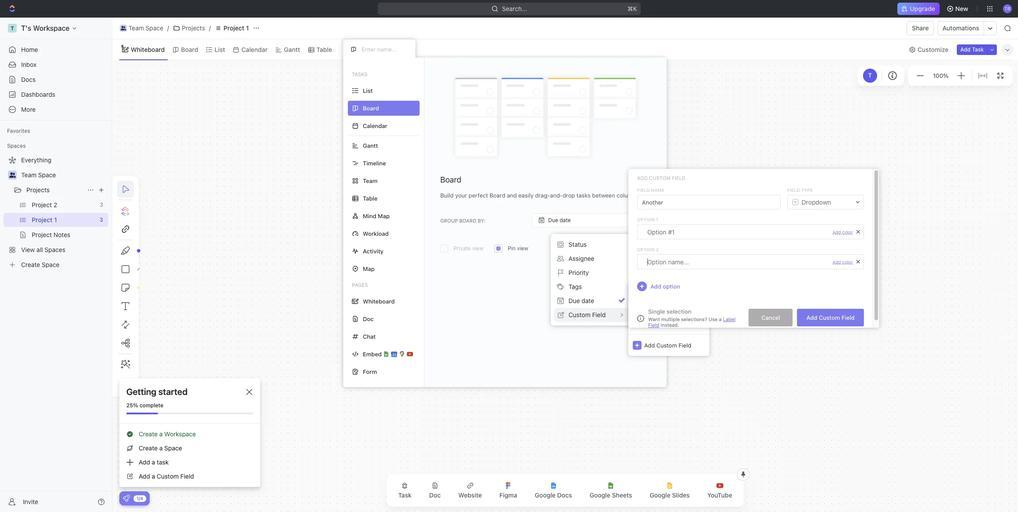 Task type: locate. For each thing, give the bounding box(es) containing it.
field
[[672, 175, 686, 181], [637, 188, 650, 193], [787, 188, 800, 193], [592, 311, 606, 319], [842, 314, 855, 321], [648, 322, 659, 328], [679, 342, 691, 349], [180, 473, 194, 480]]

2 option from the top
[[637, 247, 655, 252]]

team down timeline
[[363, 177, 378, 184]]

1 vertical spatial add color
[[833, 260, 853, 265]]

complete
[[140, 402, 163, 409]]

add custom field
[[637, 175, 686, 181], [806, 314, 855, 321], [644, 342, 691, 349]]

space down create a workspace at the left of page
[[164, 445, 182, 452]]

0 vertical spatial gantt
[[284, 46, 300, 53]]

Enter name... text field
[[637, 195, 781, 210]]

custom field
[[568, 311, 606, 319]]

docs inside button
[[557, 492, 572, 499]]

0 vertical spatial space
[[146, 24, 163, 32]]

1 color from the top
[[842, 230, 853, 235]]

projects link
[[171, 23, 207, 33], [26, 183, 84, 197]]

task
[[972, 46, 984, 53], [398, 492, 412, 499]]

⌘k
[[627, 5, 637, 12]]

tree containing team space
[[4, 153, 108, 272]]

0 horizontal spatial task
[[398, 492, 412, 499]]

option 1
[[637, 217, 658, 222]]

due date up status
[[548, 217, 571, 224]]

a left task
[[152, 459, 155, 466]]

0 vertical spatial map
[[378, 212, 390, 220]]

1 vertical spatial team space
[[21, 171, 56, 179]]

1 vertical spatial gantt
[[363, 142, 378, 149]]

project
[[224, 24, 244, 32]]

docs link
[[4, 73, 108, 87]]

1 horizontal spatial /
[[209, 24, 211, 32]]

team space up whiteboard link
[[129, 24, 163, 32]]

1 vertical spatial add custom field
[[806, 314, 855, 321]]

instead.
[[659, 322, 679, 328]]

0 vertical spatial create
[[139, 431, 158, 438]]

1 horizontal spatial team space
[[129, 24, 163, 32]]

due date inside due date dropdown button
[[548, 217, 571, 224]]

1 vertical spatial space
[[38, 171, 56, 179]]

create up create a space
[[139, 431, 158, 438]]

1 vertical spatial board
[[440, 175, 461, 185]]

add task
[[960, 46, 984, 53]]

25%
[[126, 402, 138, 409]]

tree
[[4, 153, 108, 272]]

0 horizontal spatial calendar
[[241, 46, 268, 53]]

0 horizontal spatial team space
[[21, 171, 56, 179]]

0 horizontal spatial date
[[560, 217, 571, 224]]

customize button
[[906, 43, 951, 56]]

2 create from the top
[[139, 445, 158, 452]]

google left slides on the bottom right of page
[[650, 492, 670, 499]]

board up group
[[440, 175, 461, 185]]

1 right project
[[246, 24, 249, 32]]

list link
[[213, 43, 225, 56]]

1 horizontal spatial docs
[[557, 492, 572, 499]]

0 vertical spatial team space link
[[118, 23, 166, 33]]

whiteboard left the board link
[[131, 46, 165, 53]]

1 horizontal spatial whiteboard
[[363, 298, 395, 305]]

1 add color from the top
[[833, 230, 853, 235]]

t
[[868, 72, 872, 79]]

option left "2"
[[637, 247, 655, 252]]

2 vertical spatial add custom field
[[644, 342, 691, 349]]

Enter name... field
[[361, 45, 408, 53]]

google for google sheets
[[590, 492, 610, 499]]

space up whiteboard link
[[146, 24, 163, 32]]

0 horizontal spatial team space link
[[21, 168, 107, 182]]

100% button
[[931, 70, 950, 81]]

list down project 1 link
[[215, 46, 225, 53]]

0 vertical spatial table
[[316, 46, 332, 53]]

2 horizontal spatial team
[[363, 177, 378, 184]]

field inside button
[[842, 314, 855, 321]]

3 google from the left
[[650, 492, 670, 499]]

google for google docs
[[535, 492, 556, 499]]

custom field button
[[554, 308, 628, 322]]

0 vertical spatial list
[[215, 46, 225, 53]]

custom
[[649, 175, 671, 181], [568, 311, 590, 319], [819, 314, 840, 321], [656, 342, 677, 349], [157, 473, 179, 480]]

docs
[[21, 76, 36, 83], [557, 492, 572, 499]]

1 horizontal spatial team
[[129, 24, 144, 32]]

customize
[[918, 46, 949, 53]]

create up "add a task"
[[139, 445, 158, 452]]

1 vertical spatial create
[[139, 445, 158, 452]]

date inside button
[[582, 297, 594, 305]]

due inside dropdown button
[[548, 217, 558, 224]]

add task button
[[957, 44, 987, 55]]

a down "add a task"
[[152, 473, 155, 480]]

board left "2"
[[623, 245, 640, 252]]

table right gantt link
[[316, 46, 332, 53]]

color for option 2
[[842, 260, 853, 265]]

0 vertical spatial calendar
[[241, 46, 268, 53]]

list down view
[[363, 87, 373, 94]]

0 horizontal spatial map
[[363, 265, 375, 272]]

a up create a space
[[159, 431, 163, 438]]

1 horizontal spatial google
[[590, 492, 610, 499]]

doc up chat
[[363, 316, 374, 323]]

add custom field button
[[797, 309, 864, 327]]

1 vertical spatial docs
[[557, 492, 572, 499]]

Option name... text field
[[647, 225, 828, 239]]

table up mind
[[363, 195, 377, 202]]

space
[[146, 24, 163, 32], [38, 171, 56, 179], [164, 445, 182, 452]]

1 vertical spatial color
[[842, 260, 853, 265]]

option for option 2
[[637, 247, 655, 252]]

0 horizontal spatial /
[[167, 24, 169, 32]]

1 add color button from the top
[[833, 230, 853, 235]]

1 horizontal spatial team space link
[[118, 23, 166, 33]]

0 vertical spatial due date
[[548, 217, 571, 224]]

due date inside due date button
[[568, 297, 594, 305]]

1 horizontal spatial map
[[378, 212, 390, 220]]

create for create a workspace
[[139, 431, 158, 438]]

1 vertical spatial due date
[[568, 297, 594, 305]]

0 vertical spatial team space
[[129, 24, 163, 32]]

due
[[548, 217, 558, 224], [568, 297, 580, 305]]

task down automations button
[[972, 46, 984, 53]]

due date up the custom field
[[568, 297, 594, 305]]

field type
[[787, 188, 813, 193]]

gantt
[[284, 46, 300, 53], [363, 142, 378, 149]]

date for due date button
[[582, 297, 594, 305]]

1 vertical spatial due
[[568, 297, 580, 305]]

1 horizontal spatial task
[[972, 46, 984, 53]]

1 down name
[[656, 217, 658, 222]]

add color button for option 2
[[833, 260, 853, 265]]

date up status
[[560, 217, 571, 224]]

2 vertical spatial space
[[164, 445, 182, 452]]

0 vertical spatial 1
[[246, 24, 249, 32]]

option
[[637, 217, 655, 222], [637, 247, 655, 252]]

add color for option 1
[[833, 230, 853, 235]]

space right user group icon
[[38, 171, 56, 179]]

0 vertical spatial projects
[[182, 24, 205, 32]]

getting started
[[126, 387, 188, 397]]

due date button
[[532, 214, 651, 228]]

share
[[912, 24, 929, 32]]

add color for option 2
[[833, 260, 853, 265]]

1 vertical spatial table
[[363, 195, 377, 202]]

team space
[[129, 24, 163, 32], [21, 171, 56, 179]]

0 vertical spatial date
[[560, 217, 571, 224]]

option for option 1
[[637, 217, 655, 222]]

doc
[[363, 316, 374, 323], [429, 492, 441, 499]]

use
[[709, 317, 718, 322]]

google
[[535, 492, 556, 499], [590, 492, 610, 499], [650, 492, 670, 499]]

date inside dropdown button
[[560, 217, 571, 224]]

0 horizontal spatial whiteboard
[[131, 46, 165, 53]]

due inside button
[[568, 297, 580, 305]]

add a task
[[139, 459, 169, 466]]

assignee button
[[554, 252, 628, 266]]

1 horizontal spatial date
[[582, 297, 594, 305]]

2 color from the top
[[842, 260, 853, 265]]

task inside button
[[972, 46, 984, 53]]

add color button
[[833, 230, 853, 235], [833, 260, 853, 265]]

website button
[[451, 477, 489, 505]]

map down activity at the top left of page
[[363, 265, 375, 272]]

google left sheets
[[590, 492, 610, 499]]

team space right user group icon
[[21, 171, 56, 179]]

started
[[158, 387, 188, 397]]

1 vertical spatial add color button
[[833, 260, 853, 265]]

google inside button
[[650, 492, 670, 499]]

0 horizontal spatial doc
[[363, 316, 374, 323]]

1 create from the top
[[139, 431, 158, 438]]

1 vertical spatial date
[[582, 297, 594, 305]]

1 horizontal spatial projects
[[182, 24, 205, 32]]

calendar
[[241, 46, 268, 53], [363, 122, 387, 129]]

youtube button
[[700, 477, 739, 505]]

0 vertical spatial color
[[842, 230, 853, 235]]

doc right the task button
[[429, 492, 441, 499]]

google sheets button
[[583, 477, 639, 505]]

gantt left the table link
[[284, 46, 300, 53]]

0 horizontal spatial gantt
[[284, 46, 300, 53]]

new button
[[943, 2, 974, 16]]

calendar up timeline
[[363, 122, 387, 129]]

name
[[651, 188, 664, 193]]

1 vertical spatial doc
[[429, 492, 441, 499]]

1 vertical spatial calendar
[[363, 122, 387, 129]]

1 horizontal spatial doc
[[429, 492, 441, 499]]

whiteboard
[[131, 46, 165, 53], [363, 298, 395, 305]]

due date for due date button
[[568, 297, 594, 305]]

1 google from the left
[[535, 492, 556, 499]]

dashboards link
[[4, 88, 108, 102]]

team
[[129, 24, 144, 32], [21, 171, 36, 179], [363, 177, 378, 184]]

team right user group image
[[129, 24, 144, 32]]

board
[[459, 218, 476, 224]]

1 vertical spatial option
[[637, 247, 655, 252]]

1 vertical spatial task
[[398, 492, 412, 499]]

due for due date button
[[568, 297, 580, 305]]

1 horizontal spatial projects link
[[171, 23, 207, 33]]

0 vertical spatial option
[[637, 217, 655, 222]]

0 vertical spatial add color
[[833, 230, 853, 235]]

add custom field inside button
[[806, 314, 855, 321]]

0 vertical spatial task
[[972, 46, 984, 53]]

google right figma
[[535, 492, 556, 499]]

1 / from the left
[[167, 24, 169, 32]]

date up the custom field
[[582, 297, 594, 305]]

0 horizontal spatial table
[[316, 46, 332, 53]]

0 vertical spatial add color button
[[833, 230, 853, 235]]

0 horizontal spatial space
[[38, 171, 56, 179]]

calendar down "project 1"
[[241, 46, 268, 53]]

multiple
[[661, 317, 680, 322]]

activity
[[363, 248, 383, 255]]

team right user group icon
[[21, 171, 36, 179]]

whiteboard up chat
[[363, 298, 395, 305]]

2 vertical spatial board
[[623, 245, 640, 252]]

1 vertical spatial team space link
[[21, 168, 107, 182]]

option down field name
[[637, 217, 655, 222]]

figma button
[[492, 477, 524, 505]]

0 vertical spatial whiteboard
[[131, 46, 165, 53]]

inbox
[[21, 61, 37, 68]]

0 vertical spatial due
[[548, 217, 558, 224]]

1 horizontal spatial table
[[363, 195, 377, 202]]

1 horizontal spatial due
[[568, 297, 580, 305]]

add inside add custom field button
[[806, 314, 817, 321]]

type
[[801, 188, 813, 193]]

group
[[440, 218, 458, 224]]

0 vertical spatial board
[[181, 46, 198, 53]]

i
[[640, 316, 641, 322]]

2 google from the left
[[590, 492, 610, 499]]

0 horizontal spatial 1
[[246, 24, 249, 32]]

0 horizontal spatial projects link
[[26, 183, 84, 197]]

form
[[363, 368, 377, 375]]

2 add color from the top
[[833, 260, 853, 265]]

0 horizontal spatial team
[[21, 171, 36, 179]]

upgrade link
[[898, 3, 940, 15]]

gantt up timeline
[[363, 142, 378, 149]]

status
[[568, 241, 587, 248]]

share button
[[907, 21, 934, 35]]

task left doc button
[[398, 492, 412, 499]]

1/4
[[137, 496, 143, 501]]

create
[[139, 431, 158, 438], [139, 445, 158, 452]]

0 horizontal spatial google
[[535, 492, 556, 499]]

1 horizontal spatial 1
[[656, 217, 658, 222]]

calendar link
[[240, 43, 268, 56]]

board left list link
[[181, 46, 198, 53]]

1 option from the top
[[637, 217, 655, 222]]

0 horizontal spatial projects
[[26, 186, 50, 194]]

google docs
[[535, 492, 572, 499]]

1 horizontal spatial board
[[440, 175, 461, 185]]

1 vertical spatial projects
[[26, 186, 50, 194]]

user group image
[[9, 173, 16, 178]]

2 horizontal spatial google
[[650, 492, 670, 499]]

0 horizontal spatial due
[[548, 217, 558, 224]]

a
[[719, 317, 722, 322], [159, 431, 163, 438], [159, 445, 163, 452], [152, 459, 155, 466], [152, 473, 155, 480]]

doc inside button
[[429, 492, 441, 499]]

2 add color button from the top
[[833, 260, 853, 265]]

0 vertical spatial docs
[[21, 76, 36, 83]]

map right mind
[[378, 212, 390, 220]]

0 horizontal spatial docs
[[21, 76, 36, 83]]

team space link
[[118, 23, 166, 33], [21, 168, 107, 182]]

1 vertical spatial 1
[[656, 217, 658, 222]]

onboarding checklist button element
[[123, 495, 130, 502]]

new
[[955, 5, 968, 12]]

task button
[[391, 477, 419, 505]]

favorites
[[7, 128, 30, 134]]

a up task
[[159, 445, 163, 452]]

1 vertical spatial list
[[363, 87, 373, 94]]



Task type: vqa. For each thing, say whether or not it's contained in the screenshot.
1st Google from the right
yes



Task type: describe. For each thing, give the bounding box(es) containing it.
spaces
[[7, 143, 26, 149]]

priority
[[568, 269, 589, 277]]

slides
[[672, 492, 690, 499]]

cancel
[[761, 314, 780, 321]]

automations button
[[938, 22, 984, 35]]

gantt link
[[282, 43, 300, 56]]

view button
[[343, 43, 372, 56]]

2 horizontal spatial space
[[164, 445, 182, 452]]

assignee
[[568, 255, 594, 262]]

1 horizontal spatial space
[[146, 24, 163, 32]]

mind map
[[363, 212, 390, 220]]

a for custom
[[152, 473, 155, 480]]

workload
[[363, 230, 389, 237]]

1 horizontal spatial calendar
[[363, 122, 387, 129]]

field inside label field
[[648, 322, 659, 328]]

add color button for option 1
[[833, 230, 853, 235]]

a for space
[[159, 445, 163, 452]]

selection
[[667, 308, 691, 315]]

2 / from the left
[[209, 24, 211, 32]]

team inside sidebar navigation
[[21, 171, 36, 179]]

dropdown button
[[788, 195, 864, 210]]

100%
[[933, 72, 948, 79]]

sidebar navigation
[[0, 18, 112, 513]]

group board by:
[[440, 218, 485, 224]]

a right use
[[719, 317, 722, 322]]

2
[[656, 247, 659, 252]]

chat
[[363, 333, 376, 340]]

option 2
[[637, 247, 659, 252]]

task
[[157, 459, 169, 466]]

whiteboard inside whiteboard link
[[131, 46, 165, 53]]

onboarding checklist button image
[[123, 495, 130, 502]]

0 horizontal spatial board
[[181, 46, 198, 53]]

color for option 1
[[842, 230, 853, 235]]

automations
[[943, 24, 979, 32]]

task inside button
[[398, 492, 412, 499]]

workspace
[[164, 431, 196, 438]]

google for google slides
[[650, 492, 670, 499]]

tags
[[568, 283, 582, 291]]

add inside add task button
[[960, 46, 971, 53]]

1 for project 1
[[246, 24, 249, 32]]

25% complete
[[126, 402, 163, 409]]

selections?
[[681, 317, 707, 322]]

doc button
[[422, 477, 448, 505]]

by:
[[478, 218, 485, 224]]

a for task
[[152, 459, 155, 466]]

option
[[663, 283, 680, 290]]

date for due date dropdown button
[[560, 217, 571, 224]]

whiteboard link
[[129, 43, 165, 56]]

0 vertical spatial projects link
[[171, 23, 207, 33]]

youtube
[[707, 492, 732, 499]]

due for due date dropdown button
[[548, 217, 558, 224]]

Search... text field
[[646, 287, 705, 300]]

status button
[[554, 238, 628, 252]]

mind
[[363, 212, 376, 220]]

no
[[657, 316, 665, 323]]

invite
[[23, 498, 38, 506]]

due date for due date dropdown button
[[548, 217, 571, 224]]

want
[[648, 317, 660, 322]]

google docs button
[[528, 477, 579, 505]]

figma
[[500, 492, 517, 499]]

home
[[21, 46, 38, 53]]

team space inside tree
[[21, 171, 56, 179]]

project 1
[[224, 24, 249, 32]]

tree inside sidebar navigation
[[4, 153, 108, 272]]

dashboards
[[21, 91, 55, 98]]

custom inside button
[[819, 314, 840, 321]]

favorites button
[[4, 126, 34, 137]]

embed
[[363, 351, 382, 358]]

docs inside sidebar navigation
[[21, 76, 36, 83]]

1 horizontal spatial gantt
[[363, 142, 378, 149]]

no items
[[657, 316, 681, 323]]

google slides button
[[643, 477, 697, 505]]

home link
[[4, 43, 108, 57]]

0 horizontal spatial list
[[215, 46, 225, 53]]

projects inside tree
[[26, 186, 50, 194]]

search...
[[502, 5, 527, 12]]

0 vertical spatial add custom field
[[637, 175, 686, 181]]

tags button
[[554, 280, 628, 294]]

add custom field button
[[628, 335, 709, 356]]

1 horizontal spatial list
[[363, 87, 373, 94]]

timeline
[[363, 160, 386, 167]]

space inside tree
[[38, 171, 56, 179]]

getting
[[126, 387, 156, 397]]

project 1 link
[[213, 23, 251, 33]]

due date button
[[554, 294, 628, 308]]

user group image
[[121, 26, 126, 30]]

label
[[723, 317, 736, 322]]

table inside the table link
[[316, 46, 332, 53]]

1 vertical spatial whiteboard
[[363, 298, 395, 305]]

google slides
[[650, 492, 690, 499]]

1 vertical spatial map
[[363, 265, 375, 272]]

view button
[[343, 39, 372, 60]]

create for create a space
[[139, 445, 158, 452]]

0 vertical spatial doc
[[363, 316, 374, 323]]

create a workspace
[[139, 431, 196, 438]]

items
[[666, 316, 681, 323]]

sheets
[[612, 492, 632, 499]]

add a custom field
[[139, 473, 194, 480]]

website
[[458, 492, 482, 499]]

label field
[[648, 317, 736, 328]]

add custom field inside dropdown button
[[644, 342, 691, 349]]

add inside add custom field dropdown button
[[644, 342, 655, 349]]

Option name... text field
[[647, 255, 828, 269]]

1 vertical spatial projects link
[[26, 183, 84, 197]]

cancel button
[[749, 309, 793, 327]]

2 horizontal spatial board
[[623, 245, 640, 252]]

want multiple selections? use a
[[648, 317, 723, 322]]

close image
[[246, 389, 252, 395]]

single
[[648, 308, 665, 315]]

single selection
[[648, 308, 691, 315]]

board link
[[179, 43, 198, 56]]

upgrade
[[910, 5, 935, 12]]

view
[[355, 46, 369, 53]]

a for workspace
[[159, 431, 163, 438]]

1 for option 1
[[656, 217, 658, 222]]

create a space
[[139, 445, 182, 452]]

team space link inside tree
[[21, 168, 107, 182]]



